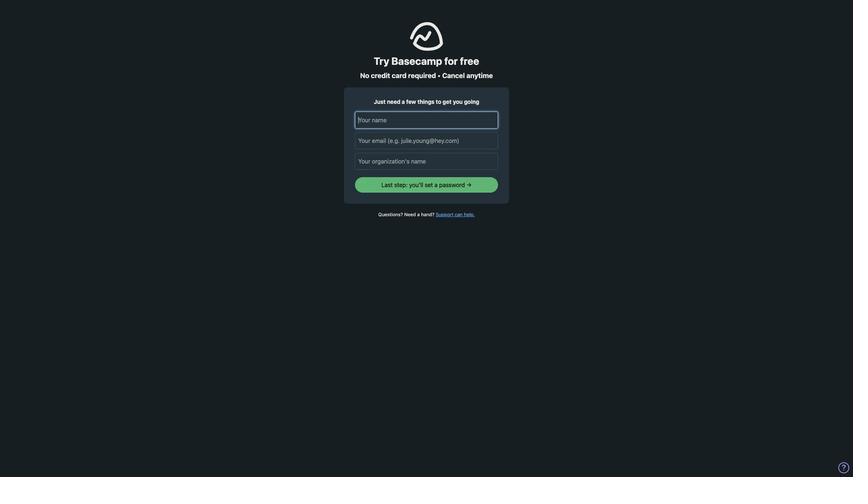 Task type: describe. For each thing, give the bounding box(es) containing it.
for
[[444, 55, 458, 67]]

try
[[374, 55, 389, 67]]

going
[[464, 98, 479, 105]]

questions? need a hand? support can help.
[[378, 212, 475, 218]]

just need a few things to get you going
[[374, 98, 479, 105]]

get
[[443, 98, 452, 105]]

try basecamp for free
[[374, 55, 479, 67]]

Your email (e.g. julie.young@hey.com) email field
[[355, 133, 498, 149]]

hand?
[[421, 212, 434, 218]]

few
[[406, 98, 416, 105]]

cancel
[[442, 72, 465, 80]]

credit
[[371, 72, 390, 80]]

no
[[360, 72, 369, 80]]



Task type: vqa. For each thing, say whether or not it's contained in the screenshot.
the left Tyler Black icon
no



Task type: locate. For each thing, give the bounding box(es) containing it.
to
[[436, 98, 441, 105]]

a for few
[[402, 98, 405, 105]]

things
[[417, 98, 434, 105]]

help.
[[464, 212, 475, 218]]

no credit card required • cancel anytime
[[360, 72, 493, 80]]

a
[[402, 98, 405, 105], [435, 182, 438, 189], [417, 212, 420, 218]]

•
[[438, 72, 441, 80]]

a right set
[[435, 182, 438, 189]]

questions?
[[378, 212, 403, 218]]

0 vertical spatial a
[[402, 98, 405, 105]]

can
[[455, 212, 463, 218]]

a inside 'button'
[[435, 182, 438, 189]]

set
[[425, 182, 433, 189]]

required
[[408, 72, 436, 80]]

card
[[392, 72, 407, 80]]

need
[[387, 98, 400, 105]]

last step: you'll set a password → button
[[355, 178, 498, 193]]

a left few
[[402, 98, 405, 105]]

basecamp
[[391, 55, 442, 67]]

need
[[404, 212, 416, 218]]

free
[[460, 55, 479, 67]]

2 horizontal spatial a
[[435, 182, 438, 189]]

anytime
[[466, 72, 493, 80]]

a right the need
[[417, 212, 420, 218]]

you
[[453, 98, 463, 105]]

Your name text field
[[355, 112, 498, 129]]

support can help. link
[[436, 212, 475, 218]]

1 vertical spatial a
[[435, 182, 438, 189]]

last
[[381, 182, 393, 189]]

step:
[[394, 182, 408, 189]]

1 horizontal spatial a
[[417, 212, 420, 218]]

support
[[436, 212, 453, 218]]

last step: you'll set a password →
[[381, 182, 472, 189]]

2 vertical spatial a
[[417, 212, 420, 218]]

0 horizontal spatial a
[[402, 98, 405, 105]]

→
[[466, 182, 472, 189]]

you'll
[[409, 182, 423, 189]]

a for hand?
[[417, 212, 420, 218]]

just
[[374, 98, 386, 105]]

password
[[439, 182, 465, 189]]

Your organization's name text field
[[355, 153, 498, 170]]



